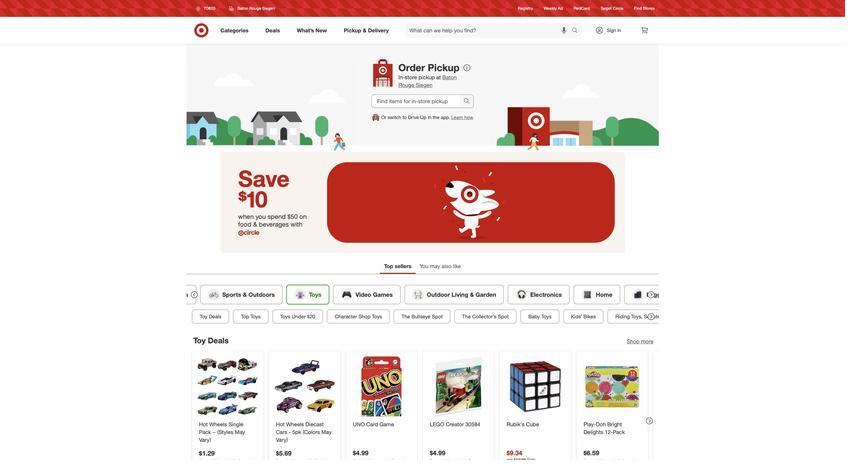 Task type: locate. For each thing, give the bounding box(es) containing it.
toys
[[309, 291, 322, 298], [251, 314, 261, 320], [280, 314, 290, 320], [372, 314, 382, 320], [542, 314, 552, 320]]

categories
[[221, 27, 249, 34]]

lego creator 30584 image
[[429, 357, 489, 417], [429, 357, 489, 417]]

hot wheels diecast cars -  5pk (colors may vary) link
[[276, 421, 333, 444]]

rubik's cube image
[[506, 357, 566, 417], [506, 357, 566, 417]]

in
[[618, 27, 622, 33], [428, 114, 432, 120]]

baton right the at
[[443, 74, 457, 81]]

0 vertical spatial deals
[[266, 27, 280, 34]]

rouge down in- at top
[[399, 82, 415, 88]]

vary) up $1.29 in the left bottom of the page
[[199, 437, 211, 443]]

uno card game image
[[352, 357, 412, 417], [352, 357, 412, 417]]

target circle
[[601, 6, 624, 11]]

rouge up deals link
[[250, 6, 261, 11]]

wheels for $5.69
[[286, 421, 304, 428]]

1 horizontal spatial hot
[[276, 421, 285, 428]]

pickup & delivery link
[[338, 23, 398, 38]]

to
[[403, 114, 407, 120]]

the for the collector's spot
[[463, 314, 471, 320]]

1 horizontal spatial may
[[321, 429, 332, 436]]

1 the from the left
[[402, 314, 410, 320]]

hot up cars
[[276, 421, 285, 428]]

spot for the bullseye spot
[[432, 314, 443, 320]]

toy
[[200, 314, 207, 320], [193, 336, 206, 345]]

may
[[430, 263, 441, 270]]

play-doh bright delights 12-pack image
[[583, 357, 643, 417], [583, 357, 643, 417]]

$50
[[288, 213, 298, 221]]

spot inside button
[[498, 314, 509, 320]]

the inside button
[[463, 314, 471, 320]]

2 spot from the left
[[498, 314, 509, 320]]

doh
[[596, 421, 606, 428]]

2 the from the left
[[463, 314, 471, 320]]

baby toys
[[529, 314, 552, 320]]

0 horizontal spatial baton rouge siegen
[[238, 6, 275, 11]]

0 horizontal spatial siegen
[[263, 6, 275, 11]]

top sellers
[[384, 263, 412, 270]]

shop more button
[[627, 338, 654, 346]]

0 horizontal spatial pickup
[[344, 27, 362, 34]]

baton up categories link
[[238, 6, 248, 11]]

1 horizontal spatial in
[[618, 27, 622, 33]]

1 hot from the left
[[199, 421, 208, 428]]

toy inside button
[[200, 314, 207, 320]]

spot right collector's at the bottom of page
[[498, 314, 509, 320]]

2 $4.99 from the left
[[430, 449, 446, 457]]

kids' bikes
[[571, 314, 596, 320]]

may
[[235, 429, 245, 436], [321, 429, 332, 436]]

toys under $20 button
[[273, 310, 323, 324]]

pack left –
[[199, 429, 211, 436]]

1 vertical spatial siegen
[[416, 82, 433, 88]]

the left collector's at the bottom of page
[[463, 314, 471, 320]]

may down single
[[235, 429, 245, 436]]

shop left more
[[627, 338, 640, 345]]

top for top sellers
[[384, 263, 394, 270]]

siegen down pickup
[[416, 82, 433, 88]]

0 vertical spatial baton rouge siegen
[[238, 6, 275, 11]]

1 horizontal spatial pickup
[[428, 61, 460, 74]]

What can we help you find? suggestions appear below search field
[[406, 23, 574, 38]]

2 vertical spatial deals
[[208, 336, 229, 345]]

with
[[291, 220, 303, 228]]

0 vertical spatial rouge
[[250, 6, 261, 11]]

1 horizontal spatial siegen
[[416, 82, 433, 88]]

0 horizontal spatial wheels
[[209, 421, 227, 428]]

1 horizontal spatial vary)
[[276, 437, 288, 443]]

learn how button
[[452, 114, 474, 121]]

1 horizontal spatial pack
[[613, 429, 625, 436]]

stores
[[644, 6, 655, 11]]

spot inside "button"
[[432, 314, 443, 320]]

pickup
[[419, 74, 435, 81]]

delivery
[[368, 27, 389, 34]]

hot for $1.29
[[199, 421, 208, 428]]

toys up $20
[[309, 291, 322, 298]]

circle
[[613, 6, 624, 11]]

hot wheels single pack – (styles may vary)
[[199, 421, 245, 443]]

spot right bullseye
[[432, 314, 443, 320]]

pack down bright
[[613, 429, 625, 436]]

toys down outdoors
[[251, 314, 261, 320]]

you may also like
[[420, 263, 461, 270]]

0 horizontal spatial hot
[[199, 421, 208, 428]]

1 vertical spatial rouge
[[399, 82, 415, 88]]

1 horizontal spatial shop
[[627, 338, 640, 345]]

$4.99 down uno
[[353, 449, 369, 457]]

pack inside the hot wheels single pack – (styles may vary)
[[199, 429, 211, 436]]

deals inside button
[[209, 314, 221, 320]]

baton rouge siegen button
[[225, 2, 280, 15]]

1 horizontal spatial baton
[[443, 74, 457, 81]]

0 vertical spatial siegen
[[263, 6, 275, 11]]

1 horizontal spatial the
[[463, 314, 471, 320]]

1 vertical spatial deals
[[209, 314, 221, 320]]

beverages
[[259, 220, 289, 228]]

30584
[[466, 421, 481, 428]]

outdoors
[[249, 291, 275, 298]]

1 wheels from the left
[[209, 421, 227, 428]]

0 horizontal spatial top
[[241, 314, 249, 320]]

1 vertical spatial toy
[[193, 336, 206, 345]]

2 may from the left
[[321, 429, 332, 436]]

pickup up the at
[[428, 61, 460, 74]]

what's new
[[297, 27, 327, 34]]

may down diecast
[[321, 429, 332, 436]]

game
[[380, 421, 394, 428]]

spot for the collector's spot
[[498, 314, 509, 320]]

baton rouge siegen up deals link
[[238, 6, 275, 11]]

sports
[[222, 291, 241, 298]]

1 vertical spatial top
[[241, 314, 249, 320]]

may inside hot wheels diecast cars -  5pk (colors may vary)
[[321, 429, 332, 436]]

luggage
[[647, 291, 671, 298]]

0 vertical spatial shop
[[359, 314, 371, 320]]

wheels inside hot wheels diecast cars -  5pk (colors may vary)
[[286, 421, 304, 428]]

top down sports & outdoors button
[[241, 314, 249, 320]]

target
[[601, 6, 612, 11]]

$6.59
[[584, 449, 600, 457]]

riding toys, scooters & hoverboards
[[616, 314, 700, 320]]

wheels up –
[[209, 421, 227, 428]]

how
[[465, 114, 474, 120]]

hot inside hot wheels diecast cars -  5pk (colors may vary)
[[276, 421, 285, 428]]

registry link
[[518, 6, 533, 11]]

top
[[384, 263, 394, 270], [241, 314, 249, 320]]

2 pack from the left
[[613, 429, 625, 436]]

1 may from the left
[[235, 429, 245, 436]]

2 hot from the left
[[276, 421, 285, 428]]

baton rouge siegen
[[238, 6, 275, 11], [399, 74, 457, 88]]

1 spot from the left
[[432, 314, 443, 320]]

sellers
[[395, 263, 412, 270]]

baton rouge siegen down order pickup
[[399, 74, 457, 88]]

app.
[[441, 114, 450, 120]]

uno card game
[[353, 421, 394, 428]]

kids' bikes button
[[564, 310, 604, 324]]

creator
[[446, 421, 464, 428]]

0 horizontal spatial may
[[235, 429, 245, 436]]

rouge inside baton rouge siegen dropdown button
[[250, 6, 261, 11]]

search button
[[569, 23, 585, 39]]

0 horizontal spatial shop
[[359, 314, 371, 320]]

categories link
[[215, 23, 257, 38]]

1 vertical spatial baton
[[443, 74, 457, 81]]

redcard link
[[574, 6, 590, 11]]

or
[[382, 114, 387, 120]]

0 horizontal spatial in
[[428, 114, 432, 120]]

0 horizontal spatial vary)
[[199, 437, 211, 443]]

top left sellers
[[384, 263, 394, 270]]

0 vertical spatial top
[[384, 263, 394, 270]]

0 horizontal spatial $4.99
[[353, 449, 369, 457]]

1 vary) from the left
[[199, 437, 211, 443]]

hot wheels single pack – (styles may vary) image
[[198, 357, 258, 417], [198, 357, 258, 417]]

1 vertical spatial in
[[428, 114, 432, 120]]

& right scooters
[[666, 314, 669, 320]]

ad
[[558, 6, 563, 11]]

0 vertical spatial toy deals
[[200, 314, 221, 320]]

1 horizontal spatial spot
[[498, 314, 509, 320]]

0 vertical spatial baton
[[238, 6, 248, 11]]

in right the up
[[428, 114, 432, 120]]

wheels up 5pk
[[286, 421, 304, 428]]

pickup inside pickup & delivery link
[[344, 27, 362, 34]]

0 horizontal spatial spot
[[432, 314, 443, 320]]

hot wheels diecast  cars -  5pk (colors may vary) image
[[275, 357, 335, 417], [275, 357, 335, 417]]

shop right character
[[359, 314, 371, 320]]

1 horizontal spatial wheels
[[286, 421, 304, 428]]

siegen inside baton rouge siegen
[[416, 82, 433, 88]]

the left bullseye
[[402, 314, 410, 320]]

2 wheels from the left
[[286, 421, 304, 428]]

& up 'circle'
[[253, 220, 257, 228]]

you may also like link
[[416, 260, 465, 274]]

2 vary) from the left
[[276, 437, 288, 443]]

up
[[421, 114, 427, 120]]

$4.99 down lego
[[430, 449, 446, 457]]

shop
[[359, 314, 371, 320], [627, 338, 640, 345]]

garden
[[476, 291, 496, 298]]

0 horizontal spatial the
[[402, 314, 410, 320]]

toy deals inside button
[[200, 314, 221, 320]]

electronics
[[531, 291, 562, 298]]

lego
[[430, 421, 444, 428]]

vary) down cars
[[276, 437, 288, 443]]

bright
[[608, 421, 622, 428]]

deals
[[266, 27, 280, 34], [209, 314, 221, 320], [208, 336, 229, 345]]

1 vertical spatial baton rouge siegen
[[399, 74, 457, 88]]

baton inside dropdown button
[[238, 6, 248, 11]]

1 pack from the left
[[199, 429, 211, 436]]

riding
[[616, 314, 630, 320]]

toys,
[[632, 314, 643, 320]]

outdoor living & garden button
[[405, 285, 504, 304]]

top sellers link
[[380, 260, 416, 274]]

Find items for in-store pickup search field
[[372, 95, 460, 108]]

1 $4.99 from the left
[[353, 449, 369, 457]]

hot for $5.69
[[276, 421, 285, 428]]

0 horizontal spatial baton
[[238, 6, 248, 11]]

0 vertical spatial pickup
[[344, 27, 362, 34]]

toys down video games
[[372, 314, 382, 320]]

0 vertical spatial toy
[[200, 314, 207, 320]]

what's new link
[[291, 23, 336, 38]]

the inside "button"
[[402, 314, 410, 320]]

hot inside the hot wheels single pack – (styles may vary)
[[199, 421, 208, 428]]

1 horizontal spatial $4.99
[[430, 449, 446, 457]]

wheels
[[209, 421, 227, 428], [286, 421, 304, 428]]

wheels inside the hot wheels single pack – (styles may vary)
[[209, 421, 227, 428]]

1 horizontal spatial top
[[384, 263, 394, 270]]

store
[[405, 74, 417, 81]]

in right sign
[[618, 27, 622, 33]]

toys left under
[[280, 314, 290, 320]]

spend
[[268, 213, 286, 221]]

1 vertical spatial shop
[[627, 338, 640, 345]]

hot up $1.29 in the left bottom of the page
[[199, 421, 208, 428]]

find
[[635, 6, 642, 11]]

play-doh bright delights 12-pack link
[[584, 421, 641, 436]]

the
[[402, 314, 410, 320], [463, 314, 471, 320]]

& left delivery
[[363, 27, 367, 34]]

shoes
[[171, 291, 188, 298]]

0 horizontal spatial pack
[[199, 429, 211, 436]]

siegen up deals link
[[263, 6, 275, 11]]

learn
[[452, 114, 464, 120]]

may inside the hot wheels single pack – (styles may vary)
[[235, 429, 245, 436]]

top inside top sellers 'link'
[[384, 263, 394, 270]]

top inside top toys button
[[241, 314, 249, 320]]

& right living at the right of page
[[470, 291, 474, 298]]

pickup left delivery
[[344, 27, 362, 34]]

luggage button
[[625, 285, 679, 304]]

$4.99 for uno
[[353, 449, 369, 457]]

0 horizontal spatial rouge
[[250, 6, 261, 11]]

1 horizontal spatial rouge
[[399, 82, 415, 88]]

the collector's spot button
[[455, 310, 517, 324]]

$9.34
[[507, 449, 523, 457]]

rouge
[[250, 6, 261, 11], [399, 82, 415, 88]]



Task type: describe. For each thing, give the bounding box(es) containing it.
baby toys button
[[521, 310, 560, 324]]

siegen inside dropdown button
[[263, 6, 275, 11]]

electronics button
[[508, 285, 570, 304]]

character shop toys button
[[327, 310, 390, 324]]

find stores
[[635, 6, 655, 11]]

-
[[289, 429, 291, 436]]

play-
[[584, 421, 596, 428]]

drive
[[408, 114, 419, 120]]

search
[[569, 28, 585, 34]]

0 vertical spatial in
[[618, 27, 622, 33]]

sports & outdoors
[[222, 291, 275, 298]]

deals link
[[260, 23, 289, 38]]

lego creator 30584
[[430, 421, 481, 428]]

12-
[[605, 429, 613, 436]]

hoverboards
[[671, 314, 700, 320]]

circle
[[244, 228, 260, 236]]

what's
[[297, 27, 314, 34]]

order pickup
[[399, 61, 460, 74]]

weekly ad
[[544, 6, 563, 11]]

in-store pickup at
[[399, 74, 443, 81]]

uno card game link
[[353, 421, 410, 429]]

home
[[596, 291, 613, 298]]

$1.29
[[199, 449, 215, 457]]

more
[[641, 338, 654, 345]]

(styles
[[217, 429, 233, 436]]

vary) inside the hot wheels single pack – (styles may vary)
[[199, 437, 211, 443]]

delights
[[584, 429, 604, 436]]

play-doh bright delights 12-pack
[[584, 421, 625, 436]]

$4.99 for lego
[[430, 449, 446, 457]]

outdoor
[[427, 291, 450, 298]]

the bullseye spot button
[[394, 310, 451, 324]]

$10
[[238, 186, 268, 213]]

in-
[[399, 74, 405, 81]]

weekly ad link
[[544, 6, 563, 11]]

toy deals button
[[192, 310, 229, 324]]

the collector's spot
[[463, 314, 509, 320]]

& right the "sports"
[[243, 291, 247, 298]]

you
[[420, 263, 429, 270]]

wheels for $1.29
[[209, 421, 227, 428]]

pickup & delivery
[[344, 27, 389, 34]]

switch
[[388, 114, 402, 120]]

(colors
[[303, 429, 320, 436]]

cube
[[526, 421, 539, 428]]

hot wheels diecast cars -  5pk (colors may vary)
[[276, 421, 332, 443]]

sign
[[607, 27, 617, 33]]

video games button
[[333, 285, 401, 304]]

rubik's cube
[[507, 421, 539, 428]]

pack inside play-doh bright delights 12-pack
[[613, 429, 625, 436]]

rubik's cube link
[[507, 421, 564, 429]]

on
[[300, 213, 307, 221]]

games
[[373, 291, 393, 298]]

1 horizontal spatial baton rouge siegen
[[399, 74, 457, 88]]

70820
[[204, 6, 215, 11]]

sports & outdoors button
[[200, 285, 283, 304]]

also
[[442, 263, 452, 270]]

toys right baby
[[542, 314, 552, 320]]

outdoor living & garden
[[427, 291, 496, 298]]

shop more
[[627, 338, 654, 345]]

scooters
[[644, 314, 665, 320]]

1 vertical spatial toy deals
[[193, 336, 229, 345]]

baby
[[529, 314, 540, 320]]

hot wheels single pack – (styles may vary) link
[[199, 421, 256, 444]]

1 vertical spatial pickup
[[428, 61, 460, 74]]

the for the bullseye spot
[[402, 314, 410, 320]]

single
[[229, 421, 244, 428]]

when you spend $50 on food & beverages with circle
[[238, 213, 307, 236]]

shoes button
[[148, 285, 196, 304]]

find stores link
[[635, 6, 655, 11]]

top for top toys
[[241, 314, 249, 320]]

70820 button
[[192, 2, 222, 15]]

top toys
[[241, 314, 261, 320]]

5pk
[[292, 429, 301, 436]]

when
[[238, 213, 254, 221]]

baton rouge siegen inside dropdown button
[[238, 6, 275, 11]]

& inside when you spend $50 on food & beverages with circle
[[253, 220, 257, 228]]

under
[[292, 314, 306, 320]]

vary) inside hot wheels diecast cars -  5pk (colors may vary)
[[276, 437, 288, 443]]

card
[[366, 421, 378, 428]]

redcard
[[574, 6, 590, 11]]

the
[[433, 114, 440, 120]]

top toys button
[[233, 310, 268, 324]]

video games
[[356, 291, 393, 298]]

video
[[356, 291, 371, 298]]



Task type: vqa. For each thing, say whether or not it's contained in the screenshot.
empty cart bullseye image
no



